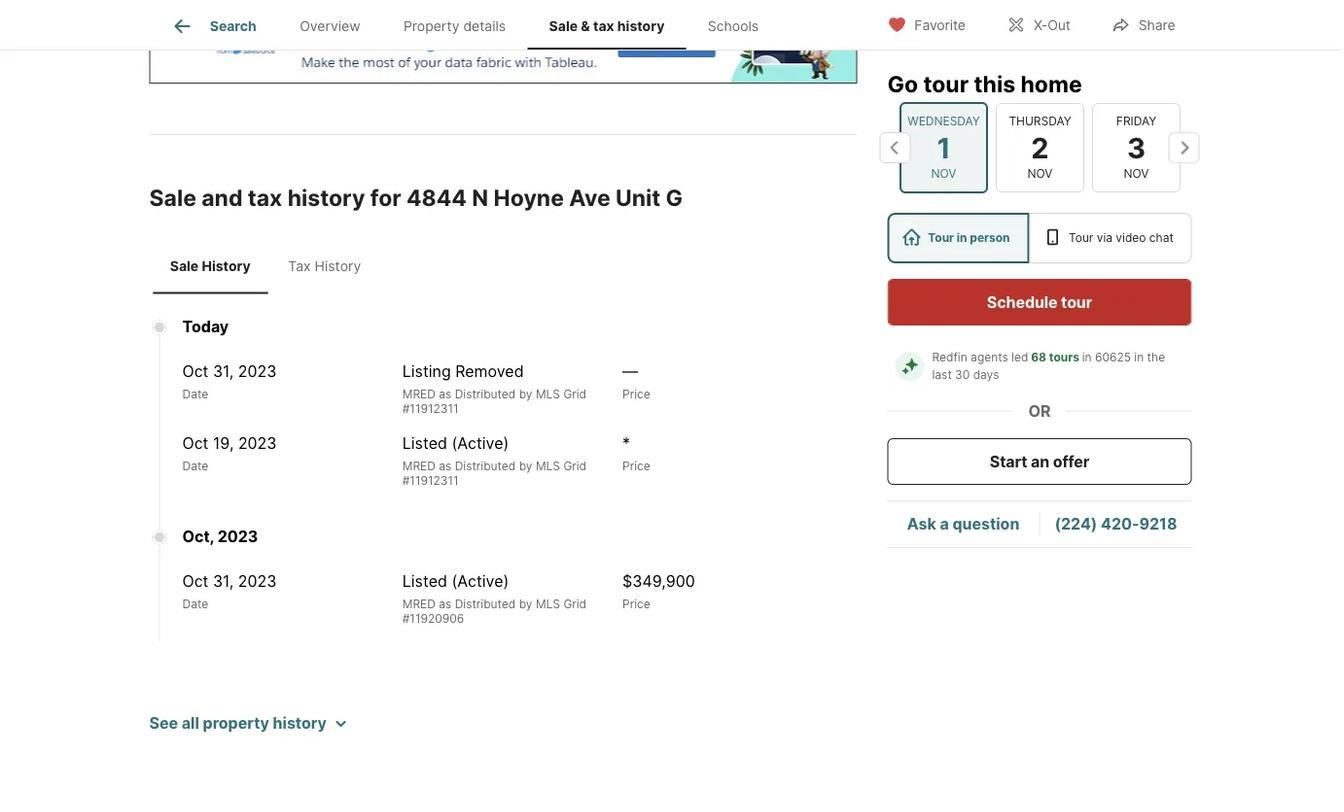 Task type: locate. For each thing, give the bounding box(es) containing it.
1 horizontal spatial tax
[[593, 18, 614, 34]]

2 vertical spatial price
[[623, 598, 650, 612]]

1 vertical spatial tour
[[1061, 293, 1093, 312]]

31, for oct, 2023
[[213, 572, 234, 591]]

4844
[[407, 184, 467, 211]]

see all property history
[[149, 714, 327, 733]]

#11912311 for listed
[[403, 474, 459, 488]]

distributed up #11920906
[[455, 598, 516, 612]]

nov inside wednesday 1 nov
[[931, 167, 956, 181]]

2 history from the left
[[315, 258, 361, 274]]

as down the listing
[[439, 387, 452, 402]]

listed inside the listed (active) mred as distributed by mls grid #11920906
[[403, 572, 447, 591]]

0 vertical spatial oct 31, 2023 date
[[182, 362, 277, 402]]

grid inside the listed (active) mred as distributed by mls grid #11912311
[[564, 459, 587, 474]]

tour
[[928, 231, 954, 245], [1069, 231, 1094, 245]]

as inside the listed (active) mred as distributed by mls grid #11912311
[[439, 459, 452, 474]]

x-out button
[[990, 4, 1087, 44]]

mred inside the listed (active) mred as distributed by mls grid #11912311
[[403, 459, 436, 474]]

3 price from the top
[[623, 598, 650, 612]]

grid inside the listed (active) mred as distributed by mls grid #11920906
[[564, 598, 587, 612]]

tour inside "option"
[[1069, 231, 1094, 245]]

2 listed from the top
[[403, 572, 447, 591]]

oct 31, 2023 date down today
[[182, 362, 277, 402]]

0 vertical spatial mls
[[536, 387, 560, 402]]

as inside the listed (active) mred as distributed by mls grid #11920906
[[439, 598, 452, 612]]

31, down today
[[213, 362, 234, 381]]

tour left via at the top of page
[[1069, 231, 1094, 245]]

list box containing tour in person
[[888, 213, 1192, 264]]

2 grid from the top
[[564, 459, 587, 474]]

mred
[[403, 387, 436, 402], [403, 459, 436, 474], [403, 598, 436, 612]]

price for —
[[623, 387, 650, 402]]

sale for sale & tax history
[[549, 18, 578, 34]]

mls inside the listed (active) mred as distributed by mls grid #11920906
[[536, 598, 560, 612]]

(active) down the listing removed mred as distributed by mls grid #11912311
[[452, 434, 509, 453]]

tab list for x-out button
[[149, 0, 796, 50]]

2 distributed from the top
[[455, 459, 516, 474]]

agents
[[971, 351, 1008, 365]]

as inside the listing removed mred as distributed by mls grid #11912311
[[439, 387, 452, 402]]

—
[[623, 362, 638, 381]]

1 vertical spatial tab list
[[149, 238, 386, 294]]

2023 right oct,
[[218, 527, 258, 546]]

2023 down oct, 2023
[[238, 572, 277, 591]]

0 vertical spatial tab list
[[149, 0, 796, 50]]

1 vertical spatial tax
[[248, 184, 282, 211]]

3 distributed from the top
[[455, 598, 516, 612]]

30
[[955, 368, 970, 382]]

tour for schedule
[[1061, 293, 1093, 312]]

1 vertical spatial grid
[[564, 459, 587, 474]]

nov for 1
[[931, 167, 956, 181]]

1 vertical spatial mls
[[536, 459, 560, 474]]

0 vertical spatial oct
[[182, 362, 209, 381]]

0 vertical spatial by
[[519, 387, 533, 402]]

1 (active) from the top
[[452, 434, 509, 453]]

420-
[[1101, 515, 1140, 534]]

nov inside friday 3 nov
[[1124, 167, 1149, 181]]

nov down 1
[[931, 167, 956, 181]]

2 vertical spatial as
[[439, 598, 452, 612]]

chat
[[1150, 231, 1174, 245]]

60625
[[1095, 351, 1131, 365]]

tour for tour via video chat
[[1069, 231, 1094, 245]]

person
[[970, 231, 1010, 245]]

history inside tax history tab
[[315, 258, 361, 274]]

distributed inside the listed (active) mred as distributed by mls grid #11912311
[[455, 459, 516, 474]]

next image
[[1169, 132, 1200, 163]]

tour for tour in person
[[928, 231, 954, 245]]

history for sale history
[[202, 258, 251, 274]]

tax right & at the left top of the page
[[593, 18, 614, 34]]

nov for 2
[[1027, 167, 1052, 181]]

1 vertical spatial listed
[[403, 572, 447, 591]]

2 oct 31, 2023 date from the top
[[182, 572, 277, 612]]

distributed inside the listed (active) mred as distributed by mls grid #11920906
[[455, 598, 516, 612]]

sale up today
[[170, 258, 199, 274]]

grid for *
[[564, 459, 587, 474]]

sale history tab
[[153, 242, 268, 290]]

listed down the listing
[[403, 434, 447, 453]]

tax inside tab
[[593, 18, 614, 34]]

0 horizontal spatial tour
[[928, 231, 954, 245]]

1 distributed from the top
[[455, 387, 516, 402]]

price down $349,900
[[623, 598, 650, 612]]

oct, 2023
[[182, 527, 258, 546]]

wednesday
[[907, 114, 980, 128]]

3 grid from the top
[[564, 598, 587, 612]]

grid left * price
[[564, 459, 587, 474]]

price for $349,900
[[623, 598, 650, 612]]

grid left $349,900 price
[[564, 598, 587, 612]]

1 horizontal spatial in
[[1082, 351, 1092, 365]]

1 history from the left
[[202, 258, 251, 274]]

tax history tab
[[268, 242, 382, 290]]

1 vertical spatial sale
[[149, 184, 196, 211]]

date down today
[[182, 387, 208, 402]]

tab list containing search
[[149, 0, 796, 50]]

grid for $349,900
[[564, 598, 587, 612]]

oct
[[182, 362, 209, 381], [182, 434, 209, 453], [182, 572, 209, 591]]

last
[[932, 368, 952, 382]]

9218
[[1140, 515, 1178, 534]]

listing
[[403, 362, 451, 381]]

sale left and
[[149, 184, 196, 211]]

tab list for see all property history 'dropdown button'
[[149, 238, 386, 294]]

2 tour from the left
[[1069, 231, 1094, 245]]

distributed for —
[[455, 387, 516, 402]]

0 vertical spatial distributed
[[455, 387, 516, 402]]

2 vertical spatial distributed
[[455, 598, 516, 612]]

tour left 'person'
[[928, 231, 954, 245]]

by inside the listed (active) mred as distributed by mls grid #11912311
[[519, 459, 533, 474]]

history right & at the left top of the page
[[618, 18, 665, 34]]

as down the listing removed mred as distributed by mls grid #11912311
[[439, 459, 452, 474]]

overview tab
[[278, 3, 382, 50]]

schools tab
[[686, 3, 781, 50]]

oct 31, 2023 date
[[182, 362, 277, 402], [182, 572, 277, 612]]

as up #11920906
[[439, 598, 452, 612]]

1 vertical spatial (active)
[[452, 572, 509, 591]]

1 horizontal spatial history
[[315, 258, 361, 274]]

history for all
[[273, 714, 327, 733]]

0 vertical spatial sale
[[549, 18, 578, 34]]

unit
[[616, 184, 661, 211]]

3 by from the top
[[519, 598, 533, 612]]

listed up #11920906
[[403, 572, 447, 591]]

sale & tax history
[[549, 18, 665, 34]]

&
[[581, 18, 590, 34]]

1 date from the top
[[182, 387, 208, 402]]

3 mls from the top
[[536, 598, 560, 612]]

2 mred from the top
[[403, 459, 436, 474]]

1 listed from the top
[[403, 434, 447, 453]]

sale left & at the left top of the page
[[549, 18, 578, 34]]

2 horizontal spatial in
[[1135, 351, 1144, 365]]

mred inside the listing removed mred as distributed by mls grid #11912311
[[403, 387, 436, 402]]

sale & tax history tab
[[528, 3, 686, 50]]

2023 inside oct 19, 2023 date
[[238, 434, 277, 453]]

0 vertical spatial tax
[[593, 18, 614, 34]]

history inside tab
[[618, 18, 665, 34]]

1 by from the top
[[519, 387, 533, 402]]

1 tour from the left
[[928, 231, 954, 245]]

tour inside button
[[1061, 293, 1093, 312]]

tax
[[593, 18, 614, 34], [248, 184, 282, 211]]

1 vertical spatial price
[[623, 459, 650, 474]]

0 vertical spatial history
[[618, 18, 665, 34]]

distributed down the listing removed mred as distributed by mls grid #11912311
[[455, 459, 516, 474]]

oct 31, 2023 date down oct, 2023
[[182, 572, 277, 612]]

oct down today
[[182, 362, 209, 381]]

sale for sale history
[[170, 258, 199, 274]]

31,
[[213, 362, 234, 381], [213, 572, 234, 591]]

None button
[[899, 102, 988, 194], [996, 103, 1084, 193], [1092, 103, 1180, 193], [899, 102, 988, 194], [996, 103, 1084, 193], [1092, 103, 1180, 193]]

0 vertical spatial 31,
[[213, 362, 234, 381]]

1 mls from the top
[[536, 387, 560, 402]]

1 tab list from the top
[[149, 0, 796, 50]]

by inside the listing removed mred as distributed by mls grid #11912311
[[519, 387, 533, 402]]

#11912311
[[403, 402, 459, 416], [403, 474, 459, 488]]

68
[[1031, 351, 1047, 365]]

tab list
[[149, 0, 796, 50], [149, 238, 386, 294]]

2 vertical spatial mred
[[403, 598, 436, 612]]

nov inside thursday 2 nov
[[1027, 167, 1052, 181]]

date down oct,
[[182, 598, 208, 612]]

listed
[[403, 434, 447, 453], [403, 572, 447, 591]]

listed for oct 31, 2023
[[403, 572, 447, 591]]

tab list containing sale history
[[149, 238, 386, 294]]

1 vertical spatial distributed
[[455, 459, 516, 474]]

2 vertical spatial history
[[273, 714, 327, 733]]

go
[[888, 70, 918, 97]]

1 vertical spatial #11912311
[[403, 474, 459, 488]]

1 vertical spatial mred
[[403, 459, 436, 474]]

all
[[182, 714, 199, 733]]

0 horizontal spatial history
[[202, 258, 251, 274]]

0 vertical spatial listed
[[403, 434, 447, 453]]

1 vertical spatial as
[[439, 459, 452, 474]]

distributed
[[455, 387, 516, 402], [455, 459, 516, 474], [455, 598, 516, 612]]

date up oct,
[[182, 459, 208, 474]]

0 vertical spatial price
[[623, 387, 650, 402]]

2 vertical spatial by
[[519, 598, 533, 612]]

1 vertical spatial oct 31, 2023 date
[[182, 572, 277, 612]]

3 mred from the top
[[403, 598, 436, 612]]

1 #11912311 from the top
[[403, 402, 459, 416]]

tax right and
[[248, 184, 282, 211]]

tour
[[924, 70, 969, 97], [1061, 293, 1093, 312]]

history left for
[[288, 184, 365, 211]]

tour in person option
[[888, 213, 1029, 264]]

grid inside the listing removed mred as distributed by mls grid #11912311
[[564, 387, 587, 402]]

in left 'person'
[[957, 231, 967, 245]]

mls
[[536, 387, 560, 402], [536, 459, 560, 474], [536, 598, 560, 612]]

oct left 19,
[[182, 434, 209, 453]]

question
[[953, 515, 1020, 534]]

distributed for $349,900
[[455, 598, 516, 612]]

2 #11912311 from the top
[[403, 474, 459, 488]]

property
[[203, 714, 269, 733]]

31, down oct, 2023
[[213, 572, 234, 591]]

0 vertical spatial (active)
[[452, 434, 509, 453]]

tour inside option
[[928, 231, 954, 245]]

in right tours
[[1082, 351, 1092, 365]]

2 vertical spatial mls
[[536, 598, 560, 612]]

tour via video chat option
[[1029, 213, 1192, 264]]

by
[[519, 387, 533, 402], [519, 459, 533, 474], [519, 598, 533, 612]]

#11912311 inside the listed (active) mred as distributed by mls grid #11912311
[[403, 474, 459, 488]]

grid for —
[[564, 387, 587, 402]]

in inside option
[[957, 231, 967, 245]]

2 31, from the top
[[213, 572, 234, 591]]

share
[[1139, 17, 1176, 34]]

2023
[[238, 362, 277, 381], [238, 434, 277, 453], [218, 527, 258, 546], [238, 572, 277, 591]]

2 tab list from the top
[[149, 238, 386, 294]]

0 horizontal spatial nov
[[931, 167, 956, 181]]

(active)
[[452, 434, 509, 453], [452, 572, 509, 591]]

0 vertical spatial grid
[[564, 387, 587, 402]]

mls for $349,900
[[536, 598, 560, 612]]

history right property
[[273, 714, 327, 733]]

details
[[463, 18, 506, 34]]

tour right the schedule
[[1061, 293, 1093, 312]]

tour for go
[[924, 70, 969, 97]]

2 vertical spatial sale
[[170, 258, 199, 274]]

2 oct from the top
[[182, 434, 209, 453]]

0 vertical spatial as
[[439, 387, 452, 402]]

1 vertical spatial oct
[[182, 434, 209, 453]]

2 by from the top
[[519, 459, 533, 474]]

mls inside the listing removed mred as distributed by mls grid #11912311
[[536, 387, 560, 402]]

2 as from the top
[[439, 459, 452, 474]]

history inside sale history tab
[[202, 258, 251, 274]]

by for *
[[519, 459, 533, 474]]

2 nov from the left
[[1027, 167, 1052, 181]]

nov down the 3
[[1124, 167, 1149, 181]]

1 horizontal spatial tour
[[1061, 293, 1093, 312]]

days
[[973, 368, 1000, 382]]

by inside the listed (active) mred as distributed by mls grid #11920906
[[519, 598, 533, 612]]

1 grid from the top
[[564, 387, 587, 402]]

list box
[[888, 213, 1192, 264]]

2 price from the top
[[623, 459, 650, 474]]

1 vertical spatial 31,
[[213, 572, 234, 591]]

1 as from the top
[[439, 387, 452, 402]]

or
[[1029, 402, 1051, 421]]

in inside in the last 30 days
[[1135, 351, 1144, 365]]

listing removed mred as distributed by mls grid #11912311
[[403, 362, 587, 416]]

tour up wednesday
[[924, 70, 969, 97]]

the
[[1147, 351, 1165, 365]]

1 vertical spatial history
[[288, 184, 365, 211]]

mred for oct, 2023
[[403, 598, 436, 612]]

(224) 420-9218 link
[[1055, 515, 1178, 534]]

by for —
[[519, 387, 533, 402]]

sale
[[549, 18, 578, 34], [149, 184, 196, 211], [170, 258, 199, 274]]

1 horizontal spatial nov
[[1027, 167, 1052, 181]]

(active) inside the listed (active) mred as distributed by mls grid #11912311
[[452, 434, 509, 453]]

0 vertical spatial mred
[[403, 387, 436, 402]]

tax
[[288, 258, 311, 274]]

2 date from the top
[[182, 459, 208, 474]]

property details
[[404, 18, 506, 34]]

1 price from the top
[[623, 387, 650, 402]]

start an offer button
[[888, 439, 1192, 485]]

nov down 2
[[1027, 167, 1052, 181]]

1 horizontal spatial tour
[[1069, 231, 1094, 245]]

0 horizontal spatial tax
[[248, 184, 282, 211]]

2023 for *
[[238, 434, 277, 453]]

search
[[210, 18, 257, 34]]

3 nov from the left
[[1124, 167, 1149, 181]]

previous image
[[880, 132, 911, 163]]

2 horizontal spatial nov
[[1124, 167, 1149, 181]]

mls inside the listed (active) mred as distributed by mls grid #11912311
[[536, 459, 560, 474]]

go tour this home
[[888, 70, 1082, 97]]

oct down oct,
[[182, 572, 209, 591]]

2023 up oct 19, 2023 date
[[238, 362, 277, 381]]

price
[[623, 387, 650, 402], [623, 459, 650, 474], [623, 598, 650, 612]]

grid
[[564, 387, 587, 402], [564, 459, 587, 474], [564, 598, 587, 612]]

distributed down removed
[[455, 387, 516, 402]]

in
[[957, 231, 967, 245], [1082, 351, 1092, 365], [1135, 351, 1144, 365]]

history
[[618, 18, 665, 34], [288, 184, 365, 211], [273, 714, 327, 733]]

2 vertical spatial oct
[[182, 572, 209, 591]]

3 date from the top
[[182, 598, 208, 612]]

history up today
[[202, 258, 251, 274]]

1 nov from the left
[[931, 167, 956, 181]]

0 vertical spatial date
[[182, 387, 208, 402]]

history
[[202, 258, 251, 274], [315, 258, 361, 274]]

history inside 'dropdown button'
[[273, 714, 327, 733]]

0 horizontal spatial in
[[957, 231, 967, 245]]

3 oct from the top
[[182, 572, 209, 591]]

redfin agents led 68 tours in 60625
[[932, 351, 1131, 365]]

distributed inside the listing removed mred as distributed by mls grid #11912311
[[455, 387, 516, 402]]

2 vertical spatial date
[[182, 598, 208, 612]]

3 as from the top
[[439, 598, 452, 612]]

1 oct 31, 2023 date from the top
[[182, 362, 277, 402]]

mred inside the listed (active) mred as distributed by mls grid #11920906
[[403, 598, 436, 612]]

#11912311 inside the listing removed mred as distributed by mls grid #11912311
[[403, 402, 459, 416]]

tax for and
[[248, 184, 282, 211]]

and
[[202, 184, 243, 211]]

price down *
[[623, 459, 650, 474]]

date
[[182, 387, 208, 402], [182, 459, 208, 474], [182, 598, 208, 612]]

1 vertical spatial by
[[519, 459, 533, 474]]

2 vertical spatial grid
[[564, 598, 587, 612]]

1 mred from the top
[[403, 387, 436, 402]]

1 vertical spatial date
[[182, 459, 208, 474]]

0 vertical spatial #11912311
[[403, 402, 459, 416]]

(active) inside the listed (active) mred as distributed by mls grid #11920906
[[452, 572, 509, 591]]

price inside $349,900 price
[[623, 598, 650, 612]]

listed inside the listed (active) mred as distributed by mls grid #11912311
[[403, 434, 447, 453]]

2023 right 19,
[[238, 434, 277, 453]]

history right "tax"
[[315, 258, 361, 274]]

a
[[940, 515, 949, 534]]

in left 'the'
[[1135, 351, 1144, 365]]

by for $349,900
[[519, 598, 533, 612]]

grid left — price
[[564, 387, 587, 402]]

0 vertical spatial tour
[[924, 70, 969, 97]]

1 oct from the top
[[182, 362, 209, 381]]

2 mls from the top
[[536, 459, 560, 474]]

0 horizontal spatial tour
[[924, 70, 969, 97]]

(active) for $349,900
[[452, 572, 509, 591]]

nov
[[931, 167, 956, 181], [1027, 167, 1052, 181], [1124, 167, 1149, 181]]

(active) up #11920906
[[452, 572, 509, 591]]

1 31, from the top
[[213, 362, 234, 381]]

price down the —
[[623, 387, 650, 402]]

hoyne
[[494, 184, 564, 211]]

2 (active) from the top
[[452, 572, 509, 591]]



Task type: vqa. For each thing, say whether or not it's contained in the screenshot.
Oct, 2023's as
yes



Task type: describe. For each thing, give the bounding box(es) containing it.
tour in person
[[928, 231, 1010, 245]]

favorite button
[[871, 4, 982, 44]]

(active) for *
[[452, 434, 509, 453]]

via
[[1097, 231, 1113, 245]]

home
[[1021, 70, 1082, 97]]

mls for —
[[536, 387, 560, 402]]

oct for oct, 2023
[[182, 572, 209, 591]]

oct 19, 2023 date
[[182, 434, 277, 474]]

— price
[[623, 362, 650, 402]]

ad region
[[149, 0, 857, 83]]

oct inside oct 19, 2023 date
[[182, 434, 209, 453]]

oct 31, 2023 date for oct, 2023
[[182, 572, 277, 612]]

#11912311 for listing
[[403, 402, 459, 416]]

(224) 420-9218
[[1055, 515, 1178, 534]]

mred for today
[[403, 387, 436, 402]]

sale and tax history for 4844 n hoyne ave unit g
[[149, 184, 683, 211]]

3
[[1127, 131, 1145, 165]]

schedule
[[987, 293, 1058, 312]]

31, for today
[[213, 362, 234, 381]]

2
[[1031, 131, 1049, 165]]

history for tax history
[[315, 258, 361, 274]]

led
[[1012, 351, 1029, 365]]

oct for today
[[182, 362, 209, 381]]

price for *
[[623, 459, 650, 474]]

schools
[[708, 18, 759, 34]]

*
[[623, 434, 630, 453]]

distributed for *
[[455, 459, 516, 474]]

* price
[[623, 434, 650, 474]]

n
[[472, 184, 489, 211]]

sale for sale and tax history for 4844 n hoyne ave unit g
[[149, 184, 196, 211]]

start
[[990, 452, 1028, 471]]

friday
[[1116, 114, 1156, 128]]

in the last 30 days
[[932, 351, 1169, 382]]

property details tab
[[382, 3, 528, 50]]

history for and
[[288, 184, 365, 211]]

tours
[[1049, 351, 1080, 365]]

mls for *
[[536, 459, 560, 474]]

nov for 3
[[1124, 167, 1149, 181]]

an
[[1031, 452, 1050, 471]]

listed for oct 19, 2023
[[403, 434, 447, 453]]

wednesday 1 nov
[[907, 114, 980, 181]]

see
[[149, 714, 178, 733]]

tax for &
[[593, 18, 614, 34]]

#11920906
[[403, 612, 464, 626]]

removed
[[455, 362, 524, 381]]

history for &
[[618, 18, 665, 34]]

today
[[182, 317, 229, 336]]

property
[[404, 18, 460, 34]]

share button
[[1095, 4, 1192, 44]]

as for oct, 2023
[[439, 598, 452, 612]]

video
[[1116, 231, 1146, 245]]

date for today
[[182, 387, 208, 402]]

$349,900 price
[[623, 572, 695, 612]]

overview
[[300, 18, 360, 34]]

oct 31, 2023 date for today
[[182, 362, 277, 402]]

for
[[370, 184, 401, 211]]

ask a question link
[[907, 515, 1020, 534]]

1
[[937, 131, 950, 165]]

listed (active) mred as distributed by mls grid #11920906
[[403, 572, 587, 626]]

x-
[[1034, 17, 1048, 34]]

ask
[[907, 515, 936, 534]]

start an offer
[[990, 452, 1090, 471]]

date inside oct 19, 2023 date
[[182, 459, 208, 474]]

sale history
[[170, 258, 251, 274]]

schedule tour
[[987, 293, 1093, 312]]

date for oct, 2023
[[182, 598, 208, 612]]

offer
[[1053, 452, 1090, 471]]

2023 for $349,900
[[238, 572, 277, 591]]

19,
[[213, 434, 234, 453]]

redfin
[[932, 351, 968, 365]]

schedule tour button
[[888, 279, 1192, 326]]

2023 for —
[[238, 362, 277, 381]]

listed (active) mred as distributed by mls grid #11912311
[[403, 434, 587, 488]]

ask a question
[[907, 515, 1020, 534]]

(224)
[[1055, 515, 1098, 534]]

ave
[[569, 184, 611, 211]]

search link
[[171, 15, 257, 38]]

oct,
[[182, 527, 214, 546]]

this
[[974, 70, 1016, 97]]

thursday
[[1009, 114, 1071, 128]]

tax history
[[288, 258, 361, 274]]

x-out
[[1034, 17, 1071, 34]]

tour via video chat
[[1069, 231, 1174, 245]]

$349,900
[[623, 572, 695, 591]]

g
[[666, 184, 683, 211]]

out
[[1048, 17, 1071, 34]]

see all property history button
[[149, 712, 346, 736]]

as for today
[[439, 387, 452, 402]]

friday 3 nov
[[1116, 114, 1156, 181]]

favorite
[[915, 17, 966, 34]]

thursday 2 nov
[[1009, 114, 1071, 181]]



